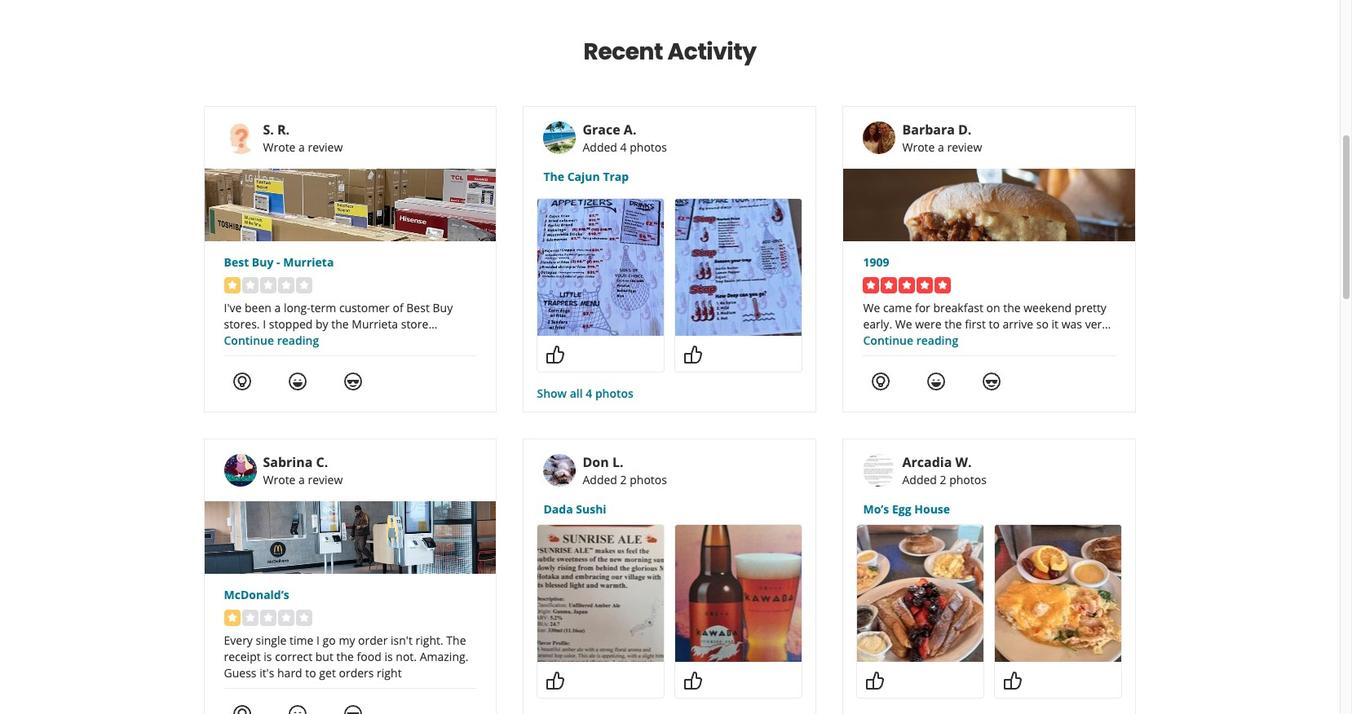 Task type: vqa. For each thing, say whether or not it's contained in the screenshot.
photos
yes



Task type: describe. For each thing, give the bounding box(es) containing it.
s. r. link
[[263, 121, 290, 139]]

w.
[[956, 454, 972, 471]]

grace a. link
[[583, 121, 637, 139]]

c.
[[316, 454, 328, 471]]

2 for w.
[[940, 472, 947, 488]]

24 funny v2 image for c.
[[288, 705, 307, 715]]

house
[[915, 502, 950, 517]]

show all 4 photos
[[537, 386, 634, 401]]

don l. added 2 photos
[[583, 454, 667, 488]]

continue reading button for barbara
[[863, 333, 959, 348]]

2 for l.
[[620, 472, 627, 488]]

photos for don l.
[[630, 472, 667, 488]]

added for don
[[583, 472, 617, 488]]

activity
[[668, 36, 757, 68]]

review for c.
[[308, 472, 343, 488]]

food
[[357, 649, 382, 665]]

wrote for s.
[[263, 139, 296, 155]]

a.
[[624, 121, 637, 139]]

1 is from the left
[[264, 649, 272, 665]]

my
[[339, 633, 355, 648]]

1909
[[863, 255, 889, 270]]

continue for barbara
[[863, 333, 914, 348]]

amazing.
[[420, 649, 469, 665]]

24 useful v2 image
[[232, 372, 252, 391]]

photo of arcadia w. image
[[863, 454, 896, 487]]

recent
[[584, 36, 663, 68]]

mo's egg house
[[863, 502, 950, 517]]

not.
[[396, 649, 417, 665]]

the inside the every single time i go my order isn't right.  the receipt is correct but the food is not.   amazing. guess it's hard to get orders right
[[446, 633, 466, 648]]

4 inside grace a. added 4 photos
[[620, 139, 627, 155]]

mcdonald's
[[224, 587, 289, 603]]

dada sushi
[[544, 502, 607, 517]]

don l. link
[[583, 454, 624, 471]]

time
[[290, 633, 314, 648]]

sabrina c. wrote a review
[[263, 454, 343, 488]]

right.
[[416, 633, 444, 648]]

24 cool v2 image for s. r.
[[343, 372, 363, 391]]

a for r.
[[299, 139, 305, 155]]

sabrina
[[263, 454, 313, 471]]

buy
[[252, 255, 274, 270]]

1 star rating image for sabrina c.
[[224, 610, 312, 626]]

review for r.
[[308, 139, 343, 155]]

the cajun trap link
[[544, 169, 797, 185]]

mcdonald's link
[[224, 587, 477, 604]]

continue reading for barbara
[[863, 333, 959, 348]]

a for d.
[[938, 139, 944, 155]]

all
[[570, 386, 583, 401]]

s.
[[263, 121, 274, 139]]

right
[[377, 666, 402, 681]]

review for d.
[[947, 139, 982, 155]]

continue reading for s.
[[224, 333, 319, 348]]

trap
[[603, 169, 629, 184]]

continue reading button for s.
[[224, 333, 319, 348]]

1 like feed item image from the top
[[546, 345, 566, 364]]

isn't
[[391, 633, 413, 648]]

grace a. added 4 photos
[[583, 121, 667, 155]]

24 cool v2 image for sabrina c.
[[343, 705, 363, 715]]

grace
[[583, 121, 620, 139]]

photo of don l. image
[[544, 454, 576, 487]]

sabrina c. link
[[263, 454, 328, 471]]

24 cool v2 image for barbara d.
[[982, 372, 1002, 391]]

the cajun trap
[[544, 169, 629, 184]]

5 star rating image
[[863, 277, 951, 294]]

dada
[[544, 502, 573, 517]]

receipt
[[224, 649, 261, 665]]

recent activity
[[584, 36, 757, 68]]

r.
[[277, 121, 290, 139]]



Task type: locate. For each thing, give the bounding box(es) containing it.
wrote inside sabrina c. wrote a review
[[263, 472, 296, 488]]

open photo lightbox image
[[538, 199, 664, 336], [676, 199, 802, 336], [538, 525, 664, 662], [676, 525, 802, 662], [858, 525, 984, 662], [996, 525, 1122, 662]]

photo of grace a. image
[[544, 122, 576, 154]]

1909 link
[[863, 255, 1116, 271]]

2 2 from the left
[[940, 472, 947, 488]]

added inside arcadia w. added 2 photos
[[903, 472, 937, 488]]

is up it's
[[264, 649, 272, 665]]

wrote inside barbara d. wrote a review
[[903, 139, 935, 155]]

photos inside grace a. added 4 photos
[[630, 139, 667, 155]]

reading down murrieta
[[277, 333, 319, 348]]

photos for grace a.
[[630, 139, 667, 155]]

best buy - murrieta
[[224, 255, 334, 270]]

every single time i go my order isn't right.  the receipt is correct but the food is not.   amazing. guess it's hard to get orders right
[[224, 633, 469, 681]]

show all 4 photos button
[[537, 386, 634, 402]]

a down 'barbara d.' 'link'
[[938, 139, 944, 155]]

1 horizontal spatial 24 useful v2 image
[[872, 372, 891, 391]]

1 2 from the left
[[620, 472, 627, 488]]

1 reading from the left
[[277, 333, 319, 348]]

1 horizontal spatial continue
[[863, 333, 914, 348]]

photos
[[630, 139, 667, 155], [595, 386, 634, 401], [630, 472, 667, 488], [950, 472, 987, 488]]

0 vertical spatial 4
[[620, 139, 627, 155]]

s. r. wrote a review
[[263, 121, 343, 155]]

4 down a.
[[620, 139, 627, 155]]

barbara d. wrote a review
[[903, 121, 982, 155]]

0 horizontal spatial 2
[[620, 472, 627, 488]]

review inside sabrina c. wrote a review
[[308, 472, 343, 488]]

photo of s. r. image
[[224, 122, 257, 154]]

best
[[224, 255, 249, 270]]

0 horizontal spatial 24 useful v2 image
[[232, 705, 252, 715]]

0 vertical spatial the
[[544, 169, 565, 184]]

like feed item image
[[684, 345, 704, 364], [684, 671, 704, 691], [866, 671, 885, 691], [1004, 671, 1023, 691]]

2 like feed item image from the top
[[546, 671, 566, 691]]

review inside s. r. wrote a review
[[308, 139, 343, 155]]

like feed item image
[[546, 345, 566, 364], [546, 671, 566, 691]]

2
[[620, 472, 627, 488], [940, 472, 947, 488]]

2 down arcadia w. link
[[940, 472, 947, 488]]

a
[[299, 139, 305, 155], [938, 139, 944, 155], [299, 472, 305, 488]]

photos inside show all 4 photos dropdown button
[[595, 386, 634, 401]]

1 star rating image up single
[[224, 610, 312, 626]]

wrote inside s. r. wrote a review
[[263, 139, 296, 155]]

photos right 'all'
[[595, 386, 634, 401]]

a for c.
[[299, 472, 305, 488]]

hard
[[277, 666, 302, 681]]

24 funny v2 image for r.
[[288, 372, 307, 391]]

l.
[[613, 454, 624, 471]]

don
[[583, 454, 609, 471]]

wrote down the s. r. link
[[263, 139, 296, 155]]

the up amazing.
[[446, 633, 466, 648]]

0 horizontal spatial is
[[264, 649, 272, 665]]

1 vertical spatial 4
[[586, 386, 592, 401]]

continue reading button
[[224, 333, 319, 348], [863, 333, 959, 348]]

1 horizontal spatial 4
[[620, 139, 627, 155]]

1 continue from the left
[[224, 333, 274, 348]]

2 continue reading button from the left
[[863, 333, 959, 348]]

2 continue reading from the left
[[863, 333, 959, 348]]

-
[[277, 255, 280, 270]]

1 star rating image for s. r.
[[224, 277, 312, 294]]

0 horizontal spatial continue
[[224, 333, 274, 348]]

wrote down barbara
[[903, 139, 935, 155]]

1 horizontal spatial 2
[[940, 472, 947, 488]]

murrieta
[[283, 255, 334, 270]]

1 continue reading button from the left
[[224, 333, 319, 348]]

best buy - murrieta link
[[224, 255, 477, 271]]

4 inside dropdown button
[[586, 386, 592, 401]]

24 funny v2 image up arcadia w. link
[[927, 372, 947, 391]]

added down don l. link
[[583, 472, 617, 488]]

sushi
[[576, 502, 607, 517]]

reading for d.
[[917, 333, 959, 348]]

continue reading up 24 useful v2 icon in the bottom of the page
[[224, 333, 319, 348]]

order
[[358, 633, 388, 648]]

photos down w.
[[950, 472, 987, 488]]

a down sabrina c. link
[[299, 472, 305, 488]]

get
[[319, 666, 336, 681]]

but
[[316, 649, 334, 665]]

photo of sabrina c. image
[[224, 454, 257, 487]]

0 horizontal spatial 4
[[586, 386, 592, 401]]

1 horizontal spatial is
[[385, 649, 393, 665]]

a right photo of s. r.
[[299, 139, 305, 155]]

added for arcadia
[[903, 472, 937, 488]]

photos up the dada sushi link
[[630, 472, 667, 488]]

it's
[[259, 666, 274, 681]]

photos inside arcadia w. added 2 photos
[[950, 472, 987, 488]]

barbara d. link
[[903, 121, 972, 139]]

1 1 star rating image from the top
[[224, 277, 312, 294]]

1 vertical spatial the
[[446, 633, 466, 648]]

2 reading from the left
[[917, 333, 959, 348]]

added for grace
[[583, 139, 617, 155]]

0 horizontal spatial reading
[[277, 333, 319, 348]]

0 horizontal spatial the
[[446, 633, 466, 648]]

1 star rating image
[[224, 277, 312, 294], [224, 610, 312, 626]]

24 funny v2 image down hard
[[288, 705, 307, 715]]

every
[[224, 633, 253, 648]]

continue
[[224, 333, 274, 348], [863, 333, 914, 348]]

added inside don l. added 2 photos
[[583, 472, 617, 488]]

1 horizontal spatial reading
[[917, 333, 959, 348]]

1 horizontal spatial the
[[544, 169, 565, 184]]

2 is from the left
[[385, 649, 393, 665]]

a inside sabrina c. wrote a review
[[299, 472, 305, 488]]

continue for s.
[[224, 333, 274, 348]]

arcadia w. added 2 photos
[[903, 454, 987, 488]]

review inside barbara d. wrote a review
[[947, 139, 982, 155]]

is up the right on the left bottom of the page
[[385, 649, 393, 665]]

dada sushi link
[[544, 502, 797, 518]]

added inside grace a. added 4 photos
[[583, 139, 617, 155]]

0 vertical spatial like feed item image
[[546, 345, 566, 364]]

orders
[[339, 666, 374, 681]]

1 continue reading from the left
[[224, 333, 319, 348]]

reading down 5 star rating 'image'
[[917, 333, 959, 348]]

barbara
[[903, 121, 955, 139]]

correct
[[275, 649, 313, 665]]

the
[[337, 649, 354, 665]]

photos down a.
[[630, 139, 667, 155]]

1 horizontal spatial continue reading
[[863, 333, 959, 348]]

wrote
[[263, 139, 296, 155], [903, 139, 935, 155], [263, 472, 296, 488]]

continue reading button down 5 star rating 'image'
[[863, 333, 959, 348]]

photos for arcadia w.
[[950, 472, 987, 488]]

reading
[[277, 333, 319, 348], [917, 333, 959, 348]]

continue reading button up 24 useful v2 icon in the bottom of the page
[[224, 333, 319, 348]]

mo's egg house link
[[863, 502, 1116, 518]]

mo's
[[863, 502, 889, 517]]

continue down 5 star rating 'image'
[[863, 333, 914, 348]]

24 funny v2 image right 24 useful v2 icon in the bottom of the page
[[288, 372, 307, 391]]

2 continue from the left
[[863, 333, 914, 348]]

2 inside don l. added 2 photos
[[620, 472, 627, 488]]

to
[[305, 666, 316, 681]]

is
[[264, 649, 272, 665], [385, 649, 393, 665]]

wrote for barbara
[[903, 139, 935, 155]]

24 useful v2 image for sabrina c.
[[232, 705, 252, 715]]

photos inside don l. added 2 photos
[[630, 472, 667, 488]]

24 funny v2 image for d.
[[927, 372, 947, 391]]

reading for r.
[[277, 333, 319, 348]]

guess
[[224, 666, 257, 681]]

single
[[256, 633, 287, 648]]

go
[[323, 633, 336, 648]]

cajun
[[567, 169, 600, 184]]

i
[[317, 633, 320, 648]]

egg
[[892, 502, 912, 517]]

1 vertical spatial 24 useful v2 image
[[232, 705, 252, 715]]

continue reading down 5 star rating 'image'
[[863, 333, 959, 348]]

wrote down sabrina
[[263, 472, 296, 488]]

2 down l.
[[620, 472, 627, 488]]

d.
[[958, 121, 972, 139]]

0 vertical spatial 1 star rating image
[[224, 277, 312, 294]]

photo of barbara d. image
[[863, 122, 896, 154]]

2 1 star rating image from the top
[[224, 610, 312, 626]]

continue up 24 useful v2 icon in the bottom of the page
[[224, 333, 274, 348]]

a inside barbara d. wrote a review
[[938, 139, 944, 155]]

show
[[537, 386, 567, 401]]

continue reading
[[224, 333, 319, 348], [863, 333, 959, 348]]

24 useful v2 image
[[872, 372, 891, 391], [232, 705, 252, 715]]

0 vertical spatial 24 useful v2 image
[[872, 372, 891, 391]]

24 cool v2 image
[[343, 372, 363, 391], [982, 372, 1002, 391], [343, 705, 363, 715]]

added down arcadia
[[903, 472, 937, 488]]

review
[[308, 139, 343, 155], [947, 139, 982, 155], [308, 472, 343, 488]]

2 inside arcadia w. added 2 photos
[[940, 472, 947, 488]]

1 vertical spatial like feed item image
[[546, 671, 566, 691]]

added down grace
[[583, 139, 617, 155]]

added
[[583, 139, 617, 155], [583, 472, 617, 488], [903, 472, 937, 488]]

arcadia
[[903, 454, 952, 471]]

wrote for sabrina
[[263, 472, 296, 488]]

0 horizontal spatial continue reading button
[[224, 333, 319, 348]]

1 horizontal spatial continue reading button
[[863, 333, 959, 348]]

4 right 'all'
[[586, 386, 592, 401]]

24 useful v2 image for barbara d.
[[872, 372, 891, 391]]

arcadia w. link
[[903, 454, 972, 471]]

a inside s. r. wrote a review
[[299, 139, 305, 155]]

4
[[620, 139, 627, 155], [586, 386, 592, 401]]

1 star rating image down buy
[[224, 277, 312, 294]]

the
[[544, 169, 565, 184], [446, 633, 466, 648]]

1 vertical spatial 1 star rating image
[[224, 610, 312, 626]]

the left cajun
[[544, 169, 565, 184]]

24 funny v2 image
[[288, 372, 307, 391], [927, 372, 947, 391], [288, 705, 307, 715]]

0 horizontal spatial continue reading
[[224, 333, 319, 348]]



